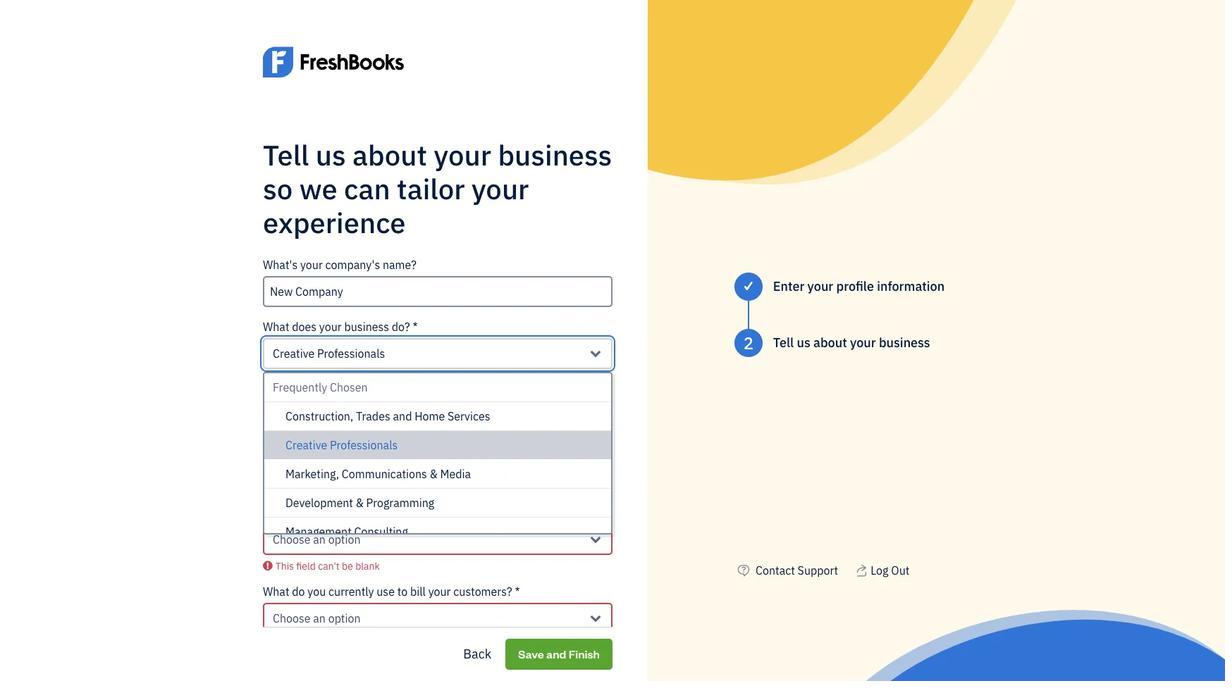 Task type: vqa. For each thing, say whether or not it's contained in the screenshot.
New
no



Task type: describe. For each thing, give the bounding box(es) containing it.
contact support
[[756, 564, 838, 578]]

enter
[[773, 278, 805, 295]]

marketing, communications & media
[[286, 467, 471, 481]]

creative inside creative professionals 'field'
[[273, 347, 315, 361]]

what's for what's your estimated revenue this year? *
[[263, 444, 298, 458]]

2 option from the top
[[328, 612, 361, 626]]

and inside button
[[547, 647, 567, 662]]

* right year?
[[474, 444, 479, 458]]

1 choose an option from the top
[[273, 533, 361, 547]]

* right back button
[[505, 664, 511, 678]]

construction, trades and home services option
[[264, 402, 611, 431]]

save and finish
[[518, 647, 600, 662]]

services?
[[463, 506, 510, 520]]

you for would
[[322, 382, 340, 396]]

can't
[[318, 560, 340, 573]]

home
[[415, 409, 445, 424]]

tell for tell us about your business so we can tailor your experience
[[263, 137, 309, 173]]

log out button
[[855, 563, 910, 580]]

is
[[349, 664, 358, 678]]

how customized is your offering for customers? *
[[263, 664, 511, 678]]

business for tell us about your business so we can tailor your experience
[[498, 137, 612, 173]]

save and finish button
[[506, 640, 613, 671]]

support image
[[735, 563, 753, 580]]

profile
[[837, 278, 874, 295]]

us for tell us about your business so we can tailor your experience
[[316, 137, 346, 173]]

describe
[[343, 382, 387, 396]]

so
[[263, 170, 293, 207]]

consulting
[[354, 525, 408, 539]]

* right services? at the left bottom
[[512, 506, 517, 520]]

experience
[[263, 204, 406, 241]]

log
[[871, 564, 889, 578]]

out
[[891, 564, 910, 578]]

and inside option
[[393, 409, 412, 424]]

business?
[[415, 382, 465, 396]]

construction, trades and home services
[[286, 409, 490, 424]]

1 vertical spatial customers?
[[444, 664, 503, 678]]

freshbooks logo image
[[263, 25, 404, 98]]

option containing frequently chosen
[[264, 373, 611, 682]]

0 vertical spatial &
[[430, 467, 438, 481]]

tell us about your business so we can tailor your experience
[[263, 137, 612, 241]]

blank
[[355, 560, 380, 573]]

management
[[286, 525, 352, 539]]

frequently
[[273, 381, 327, 395]]

trades
[[356, 409, 390, 424]]

0 vertical spatial customers?
[[454, 585, 512, 599]]

what for what do you currently use to bill your customers? *
[[263, 585, 289, 599]]

what's your company's name?
[[263, 258, 417, 272]]

currently
[[329, 585, 374, 599]]

professionals inside option
[[330, 438, 398, 452]]

chosen
[[330, 381, 368, 395]]

information
[[877, 278, 945, 295]]

log out
[[871, 564, 910, 578]]

name?
[[383, 258, 417, 272]]

creative professionals option
[[264, 431, 611, 460]]

2 an from the top
[[313, 612, 326, 626]]

0 vertical spatial does
[[292, 320, 317, 334]]

exclamationcircle image
[[263, 560, 273, 572]]

* right do?
[[413, 320, 418, 334]]

creative inside creative professionals option
[[286, 438, 327, 452]]

2 choose an option field from the top
[[263, 603, 613, 634]]

1 vertical spatial does
[[313, 506, 338, 520]]

long
[[289, 506, 310, 520]]

marketing,
[[286, 467, 339, 481]]

how for how would you describe your business?
[[263, 382, 286, 396]]

this
[[423, 444, 441, 458]]

creative professionals inside 'field'
[[273, 347, 385, 361]]



Task type: locate. For each thing, give the bounding box(es) containing it.
professionals
[[317, 347, 385, 361], [330, 438, 398, 452]]

for
[[427, 664, 441, 678]]

None text field
[[263, 276, 613, 307]]

take
[[350, 506, 372, 520]]

1 vertical spatial option
[[328, 612, 361, 626]]

1 vertical spatial choose
[[273, 612, 311, 626]]

0 horizontal spatial to
[[374, 506, 384, 520]]

about for tell us about your business so we can tailor your experience
[[353, 137, 427, 173]]

0 vertical spatial you
[[322, 382, 340, 396]]

0 vertical spatial creative professionals
[[273, 347, 385, 361]]

us for tell us about your business
[[797, 335, 811, 351]]

creative professionals down what does your business do? *
[[273, 347, 385, 361]]

2 choose an option from the top
[[273, 612, 361, 626]]

choose up this
[[273, 533, 311, 547]]

1 what from the top
[[263, 320, 289, 334]]

does
[[292, 320, 317, 334], [313, 506, 338, 520]]

1 vertical spatial to
[[397, 585, 408, 599]]

creative professionals inside option
[[286, 438, 398, 452]]

2 how from the top
[[263, 506, 286, 520]]

customers? up back on the left of the page
[[454, 585, 512, 599]]

0 vertical spatial choose
[[273, 533, 311, 547]]

what's your estimated revenue this year? *
[[263, 444, 479, 458]]

creative up frequently
[[273, 347, 315, 361]]

choose down do
[[273, 612, 311, 626]]

1 vertical spatial an
[[313, 612, 326, 626]]

group
[[264, 402, 611, 682]]

finish
[[569, 647, 600, 662]]

does up frequently
[[292, 320, 317, 334]]

1 vertical spatial and
[[547, 647, 567, 662]]

what's down experience
[[263, 258, 298, 272]]

you for do
[[308, 585, 326, 599]]

choose an option field down "bill"
[[263, 603, 613, 634]]

1 vertical spatial creative
[[286, 438, 327, 452]]

0 vertical spatial us
[[316, 137, 346, 173]]

2 what's from the top
[[263, 444, 298, 458]]

professionals inside 'field'
[[317, 347, 385, 361]]

what does your business do? *
[[263, 320, 418, 334]]

0 horizontal spatial tell
[[263, 137, 309, 173]]

1 vertical spatial business
[[344, 320, 389, 334]]

0 vertical spatial option
[[328, 533, 361, 547]]

what
[[263, 320, 289, 334], [263, 585, 289, 599]]

what's up marketing,
[[263, 444, 298, 458]]

0 vertical spatial to
[[374, 506, 384, 520]]

use
[[377, 585, 395, 599]]

2 vertical spatial how
[[263, 664, 286, 678]]

1 horizontal spatial and
[[547, 647, 567, 662]]

1 vertical spatial how
[[263, 506, 286, 520]]

us down enter on the top right of the page
[[797, 335, 811, 351]]

0 vertical spatial choose an option
[[273, 533, 361, 547]]

estimated
[[325, 444, 376, 458]]

would
[[289, 382, 320, 396]]

0 horizontal spatial us
[[316, 137, 346, 173]]

business for tell us about your business
[[879, 335, 931, 351]]

be
[[342, 560, 353, 573]]

how for how customized is your offering for customers? *
[[263, 664, 286, 678]]

we
[[300, 170, 338, 207]]

0 horizontal spatial about
[[353, 137, 427, 173]]

about
[[353, 137, 427, 173], [814, 335, 847, 351]]

group containing construction, trades and home services
[[264, 402, 611, 682]]

how left would
[[263, 382, 286, 396]]

3 how from the top
[[263, 664, 286, 678]]

1 horizontal spatial about
[[814, 335, 847, 351]]

development & programming
[[286, 496, 434, 510]]

1 vertical spatial creative professionals
[[286, 438, 398, 452]]

business inside tell us about your business so we can tailor your experience
[[498, 137, 612, 173]]

0 vertical spatial about
[[353, 137, 427, 173]]

back
[[464, 647, 492, 663]]

2 what from the top
[[263, 585, 289, 599]]

how
[[263, 382, 286, 396], [263, 506, 286, 520], [263, 664, 286, 678]]

and
[[393, 409, 412, 424], [547, 647, 567, 662]]

option down the currently
[[328, 612, 361, 626]]

you right do
[[308, 585, 326, 599]]

choose an option field down development & programming option
[[263, 524, 613, 555]]

us inside tell us about your business so we can tailor your experience
[[316, 137, 346, 173]]

you
[[322, 382, 340, 396], [308, 585, 326, 599]]

your
[[434, 137, 491, 173], [472, 170, 529, 207], [300, 258, 323, 272], [808, 278, 834, 295], [319, 320, 342, 334], [850, 335, 876, 351], [389, 382, 412, 396], [300, 444, 323, 458], [437, 506, 460, 520], [428, 585, 451, 599], [360, 664, 383, 678]]

creative up marketing,
[[286, 438, 327, 452]]

creative professionals
[[273, 347, 385, 361], [286, 438, 398, 452]]

does left the it
[[313, 506, 338, 520]]

0 vertical spatial choose an option field
[[263, 524, 613, 555]]

you right would
[[322, 382, 340, 396]]

do?
[[392, 320, 410, 334]]

choose an option
[[273, 533, 361, 547], [273, 612, 361, 626]]

an up this field can't be blank
[[313, 533, 326, 547]]

what left do
[[263, 585, 289, 599]]

* up save
[[515, 585, 520, 599]]

how left customized at the left bottom
[[263, 664, 286, 678]]

1 vertical spatial &
[[356, 496, 364, 510]]

option
[[328, 533, 361, 547], [328, 612, 361, 626]]

0 vertical spatial what's
[[263, 258, 298, 272]]

professionals down "trades"
[[330, 438, 398, 452]]

business
[[498, 137, 612, 173], [344, 320, 389, 334], [879, 335, 931, 351]]

0 vertical spatial tell
[[263, 137, 309, 173]]

tell for tell us about your business
[[773, 335, 794, 351]]

0 vertical spatial how
[[263, 382, 286, 396]]

choose an option down do
[[273, 612, 361, 626]]

how would you describe your business?
[[263, 382, 465, 396]]

us
[[316, 137, 346, 173], [797, 335, 811, 351]]

1 vertical spatial about
[[814, 335, 847, 351]]

1 vertical spatial us
[[797, 335, 811, 351]]

& right the it
[[356, 496, 364, 510]]

management consulting option
[[264, 518, 611, 547]]

to right take
[[374, 506, 384, 520]]

1 vertical spatial you
[[308, 585, 326, 599]]

0 horizontal spatial &
[[356, 496, 364, 510]]

option
[[264, 373, 611, 682]]

logout image
[[855, 563, 868, 580]]

programming
[[366, 496, 434, 510]]

choose an option up field
[[273, 533, 361, 547]]

company's
[[325, 258, 380, 272]]

save
[[518, 647, 544, 662]]

1 horizontal spatial tell
[[773, 335, 794, 351]]

0 vertical spatial creative
[[273, 347, 315, 361]]

about inside tell us about your business so we can tailor your experience
[[353, 137, 427, 173]]

to
[[374, 506, 384, 520], [397, 585, 408, 599]]

back button
[[452, 641, 503, 669]]

how left long at the bottom of the page
[[263, 506, 286, 520]]

1 choose from the top
[[273, 533, 311, 547]]

1 an from the top
[[313, 533, 326, 547]]

0 vertical spatial professionals
[[317, 347, 385, 361]]

communications
[[342, 467, 427, 481]]

& left media
[[430, 467, 438, 481]]

media
[[440, 467, 471, 481]]

choose
[[273, 533, 311, 547], [273, 612, 311, 626]]

2 choose from the top
[[273, 612, 311, 626]]

and left home
[[393, 409, 412, 424]]

customers? down back on the left of the page
[[444, 664, 503, 678]]

1 vertical spatial what
[[263, 585, 289, 599]]

what do you currently use to bill your customers? *
[[263, 585, 520, 599]]

an up customized at the left bottom
[[313, 612, 326, 626]]

*
[[413, 320, 418, 334], [474, 444, 479, 458], [512, 506, 517, 520], [515, 585, 520, 599], [505, 664, 511, 678]]

0 horizontal spatial business
[[344, 320, 389, 334]]

1 vertical spatial choose an option
[[273, 612, 361, 626]]

field
[[296, 560, 316, 573]]

0 vertical spatial and
[[393, 409, 412, 424]]

option down the it
[[328, 533, 361, 547]]

frequently chosen
[[273, 381, 368, 395]]

tell inside tell us about your business so we can tailor your experience
[[263, 137, 309, 173]]

development & programming option
[[264, 489, 611, 518]]

tailor
[[397, 170, 465, 207]]

can
[[344, 170, 390, 207]]

Choose an option field
[[263, 524, 613, 555], [263, 603, 613, 634]]

creative
[[273, 347, 315, 361], [286, 438, 327, 452]]

this field can't be blank
[[276, 560, 380, 573]]

us right so
[[316, 137, 346, 173]]

contact
[[756, 564, 795, 578]]

revenue
[[379, 444, 420, 458]]

2 vertical spatial business
[[879, 335, 931, 351]]

1 vertical spatial professionals
[[330, 438, 398, 452]]

to left "bill"
[[397, 585, 408, 599]]

1 vertical spatial choose an option field
[[263, 603, 613, 634]]

2 horizontal spatial business
[[879, 335, 931, 351]]

1 horizontal spatial us
[[797, 335, 811, 351]]

bill
[[410, 585, 426, 599]]

services
[[448, 409, 490, 424]]

tell us about your business
[[773, 335, 931, 351]]

1 horizontal spatial to
[[397, 585, 408, 599]]

1 choose an option field from the top
[[263, 524, 613, 555]]

creative professionals down construction, at bottom
[[286, 438, 398, 452]]

management consulting
[[286, 525, 408, 539]]

about for tell us about your business
[[814, 335, 847, 351]]

support
[[798, 564, 838, 578]]

Creative Professionals field
[[263, 338, 613, 369]]

1 horizontal spatial business
[[498, 137, 612, 173]]

1 what's from the top
[[263, 258, 298, 272]]

it
[[340, 506, 347, 520]]

and right save
[[547, 647, 567, 662]]

what up frequently
[[263, 320, 289, 334]]

construction,
[[286, 409, 353, 424]]

tell
[[263, 137, 309, 173], [773, 335, 794, 351]]

1 vertical spatial tell
[[773, 335, 794, 351]]

what for what does your business do? *
[[263, 320, 289, 334]]

1 horizontal spatial &
[[430, 467, 438, 481]]

0 vertical spatial business
[[498, 137, 612, 173]]

0 vertical spatial an
[[313, 533, 326, 547]]

marketing, communications & media option
[[264, 460, 611, 489]]

contact support link
[[756, 564, 838, 578]]

enter your profile information
[[773, 278, 945, 295]]

how for how long does it take to complete your services? *
[[263, 506, 286, 520]]

offering
[[386, 664, 425, 678]]

to for take
[[374, 506, 384, 520]]

customers?
[[454, 585, 512, 599], [444, 664, 503, 678]]

year?
[[444, 444, 471, 458]]

do
[[292, 585, 305, 599]]

0 vertical spatial what
[[263, 320, 289, 334]]

&
[[430, 467, 438, 481], [356, 496, 364, 510]]

development
[[286, 496, 353, 510]]

1 how from the top
[[263, 382, 286, 396]]

1 option from the top
[[328, 533, 361, 547]]

how long does it take to complete your services? *
[[263, 506, 517, 520]]

what's for what's your company's name?
[[263, 258, 298, 272]]

professionals down what does your business do? *
[[317, 347, 385, 361]]

complete
[[387, 506, 435, 520]]

1 vertical spatial what's
[[263, 444, 298, 458]]

customized
[[289, 664, 347, 678]]

what's
[[263, 258, 298, 272], [263, 444, 298, 458]]

to for use
[[397, 585, 408, 599]]

this
[[276, 560, 294, 573]]

an
[[313, 533, 326, 547], [313, 612, 326, 626]]

0 horizontal spatial and
[[393, 409, 412, 424]]



